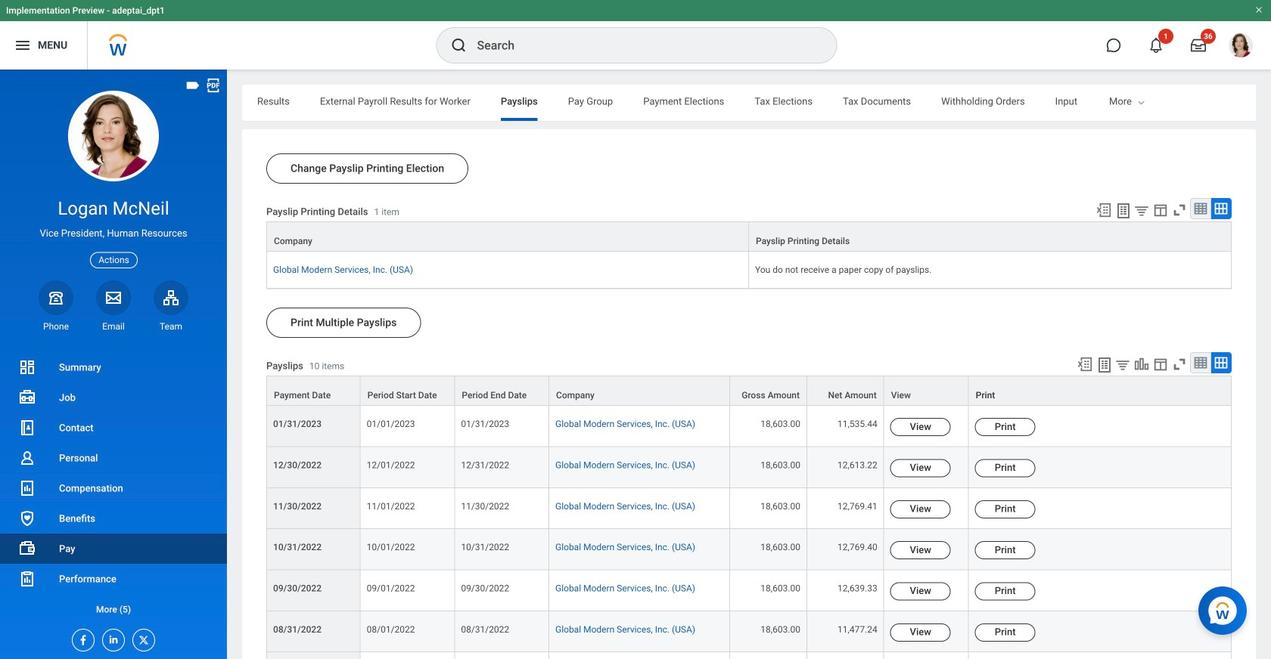 Task type: locate. For each thing, give the bounding box(es) containing it.
row
[[266, 222, 1232, 253], [266, 252, 1232, 289], [266, 376, 1232, 406], [266, 406, 1232, 448], [266, 448, 1232, 489], [266, 489, 1232, 530], [266, 530, 1232, 571], [266, 571, 1232, 612], [266, 612, 1232, 653], [266, 653, 1232, 660]]

10 row from the top
[[266, 653, 1232, 660]]

6 row from the top
[[266, 489, 1232, 530]]

1 expand table image from the top
[[1214, 201, 1229, 216]]

phone image
[[45, 289, 67, 307]]

toolbar for 3rd row from the top of the page
[[1070, 353, 1232, 376]]

select to filter grid data image
[[1133, 203, 1150, 219]]

click to view/edit grid preferences image right select to filter grid data icon
[[1152, 202, 1169, 219]]

row header
[[266, 653, 361, 660]]

contact image
[[18, 419, 36, 437]]

export to worksheets image
[[1115, 202, 1133, 220], [1096, 356, 1114, 375]]

2 click to view/edit grid preferences image from the top
[[1152, 356, 1169, 373]]

facebook image
[[73, 630, 89, 647]]

6 cell from the left
[[884, 653, 969, 660]]

select to filter grid data image
[[1115, 357, 1131, 373]]

column header
[[266, 222, 749, 253]]

fullscreen image left table image
[[1171, 356, 1188, 373]]

performance image
[[18, 570, 36, 589]]

expand table image
[[1214, 201, 1229, 216], [1214, 356, 1229, 371]]

list
[[0, 353, 227, 625]]

click to view/edit grid preferences image right select to filter grid data image
[[1152, 356, 1169, 373]]

0 vertical spatial expand table image
[[1214, 201, 1229, 216]]

personal image
[[18, 449, 36, 468]]

fullscreen image
[[1171, 202, 1188, 219], [1171, 356, 1188, 373]]

export to excel image
[[1096, 202, 1112, 219]]

toolbar for 1st row from the top
[[1089, 198, 1232, 222]]

justify image
[[14, 36, 32, 54]]

inbox large image
[[1191, 38, 1206, 53]]

phone logan mcneil element
[[39, 321, 73, 333]]

0 vertical spatial export to worksheets image
[[1115, 202, 1133, 220]]

compensation image
[[18, 480, 36, 498]]

Search Workday  search field
[[477, 29, 805, 62]]

export to worksheets image left select to filter grid data image
[[1096, 356, 1114, 375]]

1 vertical spatial toolbar
[[1070, 353, 1232, 376]]

1 vertical spatial click to view/edit grid preferences image
[[1152, 356, 1169, 373]]

1 vertical spatial expand table image
[[1214, 356, 1229, 371]]

x image
[[133, 630, 150, 647]]

banner
[[0, 0, 1271, 70]]

cell
[[361, 653, 455, 660], [455, 653, 549, 660], [549, 653, 730, 660], [730, 653, 807, 660], [807, 653, 884, 660], [884, 653, 969, 660], [969, 653, 1232, 660]]

1 vertical spatial export to worksheets image
[[1096, 356, 1114, 375]]

close environment banner image
[[1254, 5, 1264, 14]]

1 vertical spatial fullscreen image
[[1171, 356, 1188, 373]]

team logan mcneil element
[[154, 321, 188, 333]]

0 vertical spatial fullscreen image
[[1171, 202, 1188, 219]]

export to worksheets image for select to filter grid data icon
[[1115, 202, 1133, 220]]

mail image
[[104, 289, 123, 307]]

click to view/edit grid preferences image
[[1152, 202, 1169, 219], [1152, 356, 1169, 373]]

fullscreen image left table icon
[[1171, 202, 1188, 219]]

tab list
[[242, 85, 1271, 121]]

0 horizontal spatial export to worksheets image
[[1096, 356, 1114, 375]]

export to worksheets image left select to filter grid data icon
[[1115, 202, 1133, 220]]

1 horizontal spatial export to worksheets image
[[1115, 202, 1133, 220]]

export to excel image
[[1077, 356, 1093, 373]]

toolbar
[[1089, 198, 1232, 222], [1070, 353, 1232, 376]]

table image
[[1193, 201, 1208, 216]]

job image
[[18, 389, 36, 407]]

search image
[[450, 36, 468, 54]]

2 expand table image from the top
[[1214, 356, 1229, 371]]

0 vertical spatial toolbar
[[1089, 198, 1232, 222]]

0 vertical spatial click to view/edit grid preferences image
[[1152, 202, 1169, 219]]

expand table image right table icon
[[1214, 201, 1229, 216]]

2 cell from the left
[[455, 653, 549, 660]]

profile logan mcneil image
[[1229, 33, 1253, 61]]

pay image
[[18, 540, 36, 558]]

expand table image right table image
[[1214, 356, 1229, 371]]

1 fullscreen image from the top
[[1171, 202, 1188, 219]]



Task type: vqa. For each thing, say whether or not it's contained in the screenshot.
tab list
yes



Task type: describe. For each thing, give the bounding box(es) containing it.
tag image
[[185, 77, 201, 94]]

export to worksheets image for select to filter grid data image
[[1096, 356, 1114, 375]]

view printable version (pdf) image
[[205, 77, 222, 94]]

email logan mcneil element
[[96, 321, 131, 333]]

expand table image for table image
[[1214, 356, 1229, 371]]

8 row from the top
[[266, 571, 1232, 612]]

2 row from the top
[[266, 252, 1232, 289]]

navigation pane region
[[0, 70, 227, 660]]

3 row from the top
[[266, 376, 1232, 406]]

2 fullscreen image from the top
[[1171, 356, 1188, 373]]

1 row from the top
[[266, 222, 1232, 253]]

7 row from the top
[[266, 530, 1232, 571]]

notifications large image
[[1149, 38, 1164, 53]]

5 row from the top
[[266, 448, 1232, 489]]

4 cell from the left
[[730, 653, 807, 660]]

linkedin image
[[103, 630, 120, 646]]

5 cell from the left
[[807, 653, 884, 660]]

summary image
[[18, 359, 36, 377]]

9 row from the top
[[266, 612, 1232, 653]]

benefits image
[[18, 510, 36, 528]]

3 cell from the left
[[549, 653, 730, 660]]

view team image
[[162, 289, 180, 307]]

table image
[[1193, 356, 1208, 371]]

1 cell from the left
[[361, 653, 455, 660]]

4 row from the top
[[266, 406, 1232, 448]]

expand table image for table icon
[[1214, 201, 1229, 216]]

1 click to view/edit grid preferences image from the top
[[1152, 202, 1169, 219]]

7 cell from the left
[[969, 653, 1232, 660]]



